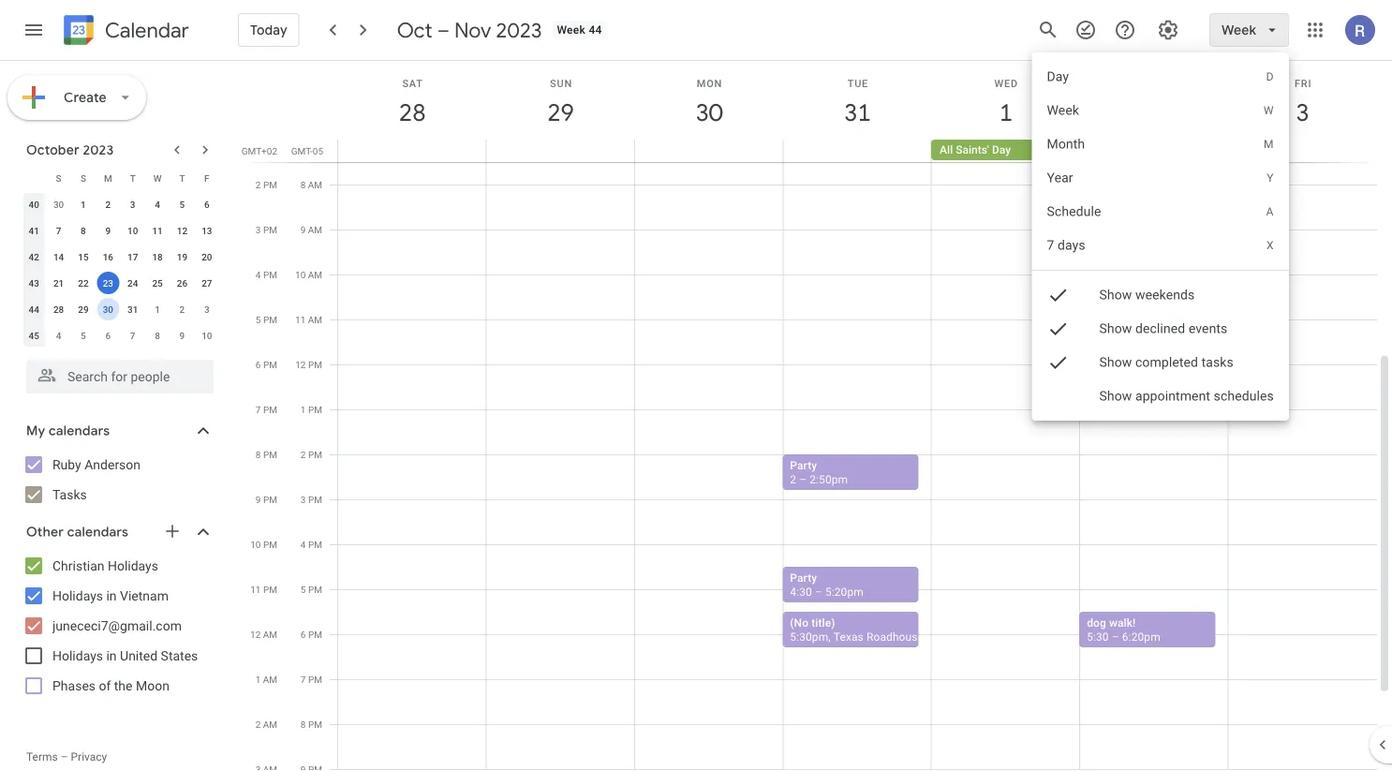 Task type: describe. For each thing, give the bounding box(es) containing it.
1 for 1 am
[[255, 674, 261, 685]]

check for show declined events
[[1047, 318, 1070, 340]]

12 for 12
[[177, 225, 188, 236]]

day menu item
[[1032, 60, 1289, 94]]

21
[[53, 277, 64, 289]]

– inside party 4:30 – 5:20pm
[[815, 585, 823, 598]]

6 left 12 pm
[[256, 359, 261, 370]]

1 right september 30 element
[[81, 199, 86, 210]]

pm right 1 am
[[308, 674, 322, 685]]

tasks
[[1202, 355, 1234, 370]]

1 am
[[255, 674, 277, 685]]

1 vertical spatial 2 pm
[[301, 449, 322, 460]]

7 right 1 am
[[301, 674, 306, 685]]

dog
[[1087, 616, 1106, 629]]

– inside party 2 – 2:50pm
[[799, 473, 807, 486]]

pm down "9 pm"
[[263, 539, 277, 550]]

row group inside october 2023 'grid'
[[22, 191, 219, 349]]

23
[[103, 277, 113, 289]]

8 am
[[300, 179, 322, 190]]

pm right 12 am
[[308, 629, 322, 640]]

28 link
[[391, 91, 434, 134]]

26 element
[[171, 272, 193, 294]]

22 element
[[72, 272, 95, 294]]

november 4 element
[[47, 324, 70, 347]]

4:30
[[790, 585, 812, 598]]

0 horizontal spatial week
[[557, 23, 586, 37]]

calendar element
[[60, 11, 189, 52]]

8 down gmt-
[[300, 179, 306, 190]]

8 right 2 am
[[301, 719, 306, 730]]

7 days
[[1047, 238, 1086, 253]]

gmt-05
[[291, 145, 323, 156]]

42
[[29, 251, 39, 262]]

tasks
[[52, 487, 87, 502]]

show declined events
[[1100, 321, 1228, 336]]

10 for 10 element at the left of the page
[[127, 225, 138, 236]]

pm up 10 pm
[[263, 494, 277, 505]]

0 vertical spatial 4 pm
[[256, 269, 277, 280]]

anderson
[[85, 457, 141, 472]]

title)
[[812, 616, 835, 629]]

20 element
[[196, 245, 218, 268]]

8 right "november 7" element
[[155, 330, 160, 341]]

party 4:30 – 5:20pm
[[790, 571, 864, 598]]

walk!
[[1109, 616, 1136, 629]]

days
[[1058, 238, 1086, 253]]

sun
[[550, 77, 573, 89]]

1 link
[[985, 91, 1028, 134]]

3 right the november 2 element
[[204, 304, 210, 315]]

10 for 10 am
[[295, 269, 306, 280]]

30 inside mon 30
[[695, 97, 722, 128]]

0 horizontal spatial 3 pm
[[256, 224, 277, 235]]

show appointment schedules checkbox item
[[1032, 326, 1289, 467]]

am for 1 am
[[263, 674, 277, 685]]

2 inside party 2 – 2:50pm
[[790, 473, 797, 486]]

appointment
[[1136, 388, 1211, 404]]

pm right 11 pm
[[308, 584, 322, 595]]

9 left 10 element at the left of the page
[[105, 225, 111, 236]]

a
[[1267, 205, 1274, 218]]

other calendars button
[[4, 517, 232, 547]]

1 vertical spatial 7 pm
[[301, 674, 322, 685]]

– right 'terms'
[[61, 751, 68, 764]]

am for 9 am
[[308, 224, 322, 235]]

11 for 11
[[152, 225, 163, 236]]

4 left 10 am at the top left of page
[[256, 269, 261, 280]]

7 right 41
[[56, 225, 61, 236]]

events
[[1189, 321, 1228, 336]]

november 6 element
[[97, 324, 119, 347]]

mon
[[697, 77, 723, 89]]

november 2 element
[[171, 298, 193, 320]]

m inside month "menu item"
[[1264, 138, 1274, 151]]

19
[[177, 251, 188, 262]]

dog walk! 5:30 – 6:20pm
[[1087, 616, 1161, 643]]

(no title) 5:30pm , texas roadhouse
[[790, 616, 924, 643]]

45
[[29, 330, 39, 341]]

27 element
[[196, 272, 218, 294]]

8 up "9 pm"
[[256, 449, 261, 460]]

14 element
[[47, 245, 70, 268]]

17
[[127, 251, 138, 262]]

25 element
[[146, 272, 169, 294]]

other
[[26, 524, 64, 541]]

3 up 10 element at the left of the page
[[130, 199, 135, 210]]

phases of the moon
[[52, 678, 169, 693]]

pm right 10 pm
[[308, 539, 322, 550]]

pm left 10 am at the top left of page
[[263, 269, 277, 280]]

pm up "1 pm"
[[308, 359, 322, 370]]

october 2023
[[26, 141, 114, 158]]

11 am
[[295, 314, 322, 325]]

19 element
[[171, 245, 193, 268]]

pm down "1 pm"
[[308, 449, 322, 460]]

menu containing check
[[1032, 52, 1289, 467]]

0 vertical spatial 7 pm
[[256, 404, 277, 415]]

wed
[[995, 77, 1019, 89]]

16
[[103, 251, 113, 262]]

all saints' day button
[[931, 140, 1069, 160]]

my
[[26, 423, 45, 439]]

5 up 12 element
[[180, 199, 185, 210]]

today button
[[238, 7, 300, 52]]

30 for 30 element
[[103, 304, 113, 315]]

pm left 12 pm
[[263, 359, 277, 370]]

12 for 12 pm
[[295, 359, 306, 370]]

12 pm
[[295, 359, 322, 370]]

28 inside row group
[[53, 304, 64, 315]]

11 for 11 pm
[[250, 584, 261, 595]]

2 down "gmt+02"
[[256, 179, 261, 190]]

x
[[1267, 239, 1274, 252]]

show for show declined events
[[1100, 321, 1132, 336]]

schedule menu item
[[1032, 195, 1289, 229]]

27
[[202, 277, 212, 289]]

holidays for holidays in united states
[[52, 648, 103, 663]]

14
[[53, 251, 64, 262]]

d
[[1267, 70, 1274, 83]]

4 right 10 pm
[[301, 539, 306, 550]]

ruby
[[52, 457, 81, 472]]

– inside dog walk! 5:30 – 6:20pm
[[1112, 630, 1119, 643]]

5 right 11 pm
[[301, 584, 306, 595]]

year menu item
[[1032, 161, 1289, 195]]

completed
[[1136, 355, 1199, 370]]

9 am
[[300, 224, 322, 235]]

mon 30
[[695, 77, 723, 128]]

pm right 2 am
[[308, 719, 322, 730]]

privacy link
[[71, 751, 107, 764]]

43
[[29, 277, 39, 289]]

show for show completed tasks
[[1100, 355, 1132, 370]]

10 for november 10 element
[[202, 330, 212, 341]]

saints'
[[956, 143, 989, 156]]

25
[[152, 277, 163, 289]]

junececi7@gmail.com
[[52, 618, 182, 633]]

17 element
[[122, 245, 144, 268]]

all
[[940, 143, 953, 156]]

my calendars button
[[4, 416, 232, 446]]

terms link
[[26, 751, 58, 764]]

show for show appointment schedules
[[1100, 388, 1132, 404]]

show appointment schedules
[[1100, 388, 1274, 404]]

pm left "1 pm"
[[263, 404, 277, 415]]

november 1 element
[[146, 298, 169, 320]]

gmt-
[[291, 145, 313, 156]]

pm left 11 am on the left top of the page
[[263, 314, 277, 325]]

0 horizontal spatial 2 pm
[[256, 179, 277, 190]]

12 am
[[250, 629, 277, 640]]

oct
[[397, 17, 432, 43]]

23, today element
[[97, 272, 119, 294]]

row containing 42
[[22, 244, 219, 270]]

pm down 10 pm
[[263, 584, 277, 595]]

day inside "menu item"
[[1047, 69, 1069, 84]]

12 for 12 am
[[250, 629, 261, 640]]

november 10 element
[[196, 324, 218, 347]]

2 down "1 pm"
[[301, 449, 306, 460]]

pm left 9 am
[[263, 224, 277, 235]]

week 44
[[557, 23, 602, 37]]

8 up 15 element
[[81, 225, 86, 236]]

calendar heading
[[101, 17, 189, 44]]

15
[[78, 251, 89, 262]]

row containing 41
[[22, 217, 219, 244]]

all saints' day
[[940, 143, 1011, 156]]

nov
[[454, 17, 491, 43]]

2 am
[[255, 719, 277, 730]]

privacy
[[71, 751, 107, 764]]

month
[[1047, 136, 1085, 152]]

3 inside the fri 3
[[1295, 97, 1309, 128]]

m inside october 2023 'grid'
[[104, 172, 112, 184]]

9 for november 9 element
[[180, 330, 185, 341]]

november 5 element
[[72, 324, 95, 347]]

declined
[[1136, 321, 1186, 336]]

7 left "1 pm"
[[256, 404, 261, 415]]

show for show weekends
[[1100, 287, 1132, 303]]

1 s from the left
[[56, 172, 61, 184]]

week inside week popup button
[[1222, 22, 1257, 38]]

40
[[29, 199, 39, 210]]

1 vertical spatial 5 pm
[[301, 584, 322, 595]]

3 link
[[1282, 91, 1325, 134]]

30 cell
[[96, 296, 120, 322]]

31 inside row group
[[127, 304, 138, 315]]

november 7 element
[[122, 324, 144, 347]]

7 inside "november 7" element
[[130, 330, 135, 341]]

1 horizontal spatial 8 pm
[[301, 719, 322, 730]]

29 inside row group
[[78, 304, 89, 315]]

6 up 13 element
[[204, 199, 210, 210]]

24 element
[[122, 272, 144, 294]]



Task type: vqa. For each thing, say whether or not it's contained in the screenshot.
February 25 Element
no



Task type: locate. For each thing, give the bounding box(es) containing it.
6
[[204, 199, 210, 210], [105, 330, 111, 341], [256, 359, 261, 370], [301, 629, 306, 640]]

row group containing 40
[[22, 191, 219, 349]]

4 pm right 10 pm
[[301, 539, 322, 550]]

13 element
[[196, 219, 218, 242]]

calendars for other calendars
[[67, 524, 128, 541]]

7 pm left "1 pm"
[[256, 404, 277, 415]]

–
[[437, 17, 450, 43], [799, 473, 807, 486], [815, 585, 823, 598], [1112, 630, 1119, 643], [61, 751, 68, 764]]

0 horizontal spatial 28
[[53, 304, 64, 315]]

– right 4:30
[[815, 585, 823, 598]]

6 row from the top
[[22, 296, 219, 322]]

check
[[1047, 284, 1070, 306], [1047, 318, 1070, 340], [1047, 351, 1070, 374]]

1 horizontal spatial 12
[[250, 629, 261, 640]]

3 pm right "9 pm"
[[301, 494, 322, 505]]

create
[[64, 89, 107, 106]]

2 horizontal spatial 30
[[695, 97, 722, 128]]

show completed tasks
[[1100, 355, 1234, 370]]

1 horizontal spatial 4 pm
[[301, 539, 322, 550]]

0 vertical spatial 3 pm
[[256, 224, 277, 235]]

28
[[398, 97, 425, 128], [53, 304, 64, 315]]

phases
[[52, 678, 96, 693]]

3 cell from the left
[[783, 140, 932, 162]]

05
[[313, 145, 323, 156]]

9 right november 8 element
[[180, 330, 185, 341]]

1 vertical spatial day
[[992, 143, 1011, 156]]

party up 4:30
[[790, 571, 817, 584]]

30 for september 30 element
[[53, 199, 64, 210]]

30
[[695, 97, 722, 128], [53, 199, 64, 210], [103, 304, 113, 315]]

1 vertical spatial 30
[[53, 199, 64, 210]]

2 check from the top
[[1047, 318, 1070, 340]]

5 pm
[[256, 314, 277, 325], [301, 584, 322, 595]]

1 vertical spatial 29
[[78, 304, 89, 315]]

1 for 1 pm
[[301, 404, 306, 415]]

0 vertical spatial 2023
[[496, 17, 542, 43]]

7 left days
[[1047, 238, 1055, 253]]

gmt+02
[[241, 145, 277, 156]]

holidays up phases at the bottom of page
[[52, 648, 103, 663]]

show left completed
[[1100, 355, 1132, 370]]

sun 29
[[546, 77, 573, 128]]

all saints' day row
[[330, 140, 1392, 162]]

0 vertical spatial m
[[1264, 138, 1274, 151]]

row containing 40
[[22, 191, 219, 217]]

4
[[155, 199, 160, 210], [256, 269, 261, 280], [56, 330, 61, 341], [301, 539, 306, 550]]

1 vertical spatial 12
[[295, 359, 306, 370]]

cell down 3 link
[[1228, 140, 1376, 162]]

12 element
[[171, 219, 193, 242]]

0 vertical spatial check
[[1047, 284, 1070, 306]]

5:20pm
[[825, 585, 864, 598]]

Search for people text field
[[37, 360, 202, 394]]

0 horizontal spatial 4 pm
[[256, 269, 277, 280]]

party for 4:30
[[790, 571, 817, 584]]

6 right 12 am
[[301, 629, 306, 640]]

pm down 12 pm
[[308, 404, 322, 415]]

3
[[1295, 97, 1309, 128], [130, 199, 135, 210], [256, 224, 261, 235], [204, 304, 210, 315], [301, 494, 306, 505]]

0 horizontal spatial 12
[[177, 225, 188, 236]]

2 horizontal spatial 12
[[295, 359, 306, 370]]

row group
[[22, 191, 219, 349]]

1 vertical spatial m
[[104, 172, 112, 184]]

4 up 11 element
[[155, 199, 160, 210]]

9 for 9 pm
[[256, 494, 261, 505]]

am for 2 am
[[263, 719, 277, 730]]

m up y
[[1264, 138, 1274, 151]]

pm up "9 pm"
[[263, 449, 277, 460]]

28 element
[[47, 298, 70, 320]]

am for 10 am
[[308, 269, 322, 280]]

november 9 element
[[171, 324, 193, 347]]

show left declined
[[1100, 321, 1132, 336]]

october 2023 grid
[[18, 165, 219, 349]]

am for 8 am
[[308, 179, 322, 190]]

2 check checkbox item from the top
[[1032, 312, 1289, 346]]

31 down tue at right
[[843, 97, 870, 128]]

1 horizontal spatial s
[[81, 172, 86, 184]]

8 pm up "9 pm"
[[256, 449, 277, 460]]

2 pm down "1 pm"
[[301, 449, 322, 460]]

1 horizontal spatial 2023
[[496, 17, 542, 43]]

2 vertical spatial 12
[[250, 629, 261, 640]]

1 down 12 pm
[[301, 404, 306, 415]]

– down walk!
[[1112, 630, 1119, 643]]

29 link
[[539, 91, 582, 134]]

1 down wed
[[998, 97, 1012, 128]]

0 horizontal spatial 29
[[78, 304, 89, 315]]

0 vertical spatial calendars
[[49, 423, 110, 439]]

15 element
[[72, 245, 95, 268]]

other calendars
[[26, 524, 128, 541]]

week inside week menu item
[[1047, 103, 1080, 118]]

1 vertical spatial in
[[106, 648, 117, 663]]

sat
[[402, 77, 423, 89]]

2 vertical spatial check
[[1047, 351, 1070, 374]]

christian holidays
[[52, 558, 158, 573]]

29 right 28 element
[[78, 304, 89, 315]]

0 horizontal spatial 31
[[127, 304, 138, 315]]

calendars for my calendars
[[49, 423, 110, 439]]

calendar
[[105, 17, 189, 44]]

cell down "28" link
[[338, 140, 487, 162]]

row
[[22, 165, 219, 191], [22, 191, 219, 217], [22, 217, 219, 244], [22, 244, 219, 270], [22, 270, 219, 296], [22, 296, 219, 322], [22, 322, 219, 349]]

31 right 30 cell
[[127, 304, 138, 315]]

show weekends
[[1100, 287, 1195, 303]]

month menu item
[[1032, 127, 1289, 161]]

0 horizontal spatial w
[[153, 172, 162, 184]]

2 left november 3 element
[[180, 304, 185, 315]]

united
[[120, 648, 158, 663]]

2 row from the top
[[22, 191, 219, 217]]

grid
[[240, 61, 1392, 771]]

september 30 element
[[47, 193, 70, 216]]

3 check checkbox item from the top
[[1032, 346, 1289, 379]]

day inside button
[[992, 143, 1011, 156]]

4 left november 5 element
[[56, 330, 61, 341]]

,
[[829, 630, 831, 643]]

check checkbox item
[[1032, 278, 1289, 312], [1032, 312, 1289, 346], [1032, 346, 1289, 379]]

holidays in united states
[[52, 648, 198, 663]]

0 vertical spatial 2 pm
[[256, 179, 277, 190]]

1 vertical spatial holidays
[[52, 588, 103, 603]]

2:50pm
[[810, 473, 848, 486]]

1 vertical spatial 3 pm
[[301, 494, 322, 505]]

2 show from the top
[[1100, 321, 1132, 336]]

0 vertical spatial in
[[106, 588, 117, 603]]

1 horizontal spatial 6 pm
[[301, 629, 322, 640]]

2 cell from the left
[[635, 140, 783, 162]]

fri
[[1295, 77, 1312, 89]]

oct – nov 2023
[[397, 17, 542, 43]]

my calendars
[[26, 423, 110, 439]]

31 element
[[122, 298, 144, 320]]

18 element
[[146, 245, 169, 268]]

week up month
[[1047, 103, 1080, 118]]

9 for 9 am
[[300, 224, 306, 235]]

1 vertical spatial 28
[[53, 304, 64, 315]]

0 horizontal spatial t
[[130, 172, 136, 184]]

0 horizontal spatial 8 pm
[[256, 449, 277, 460]]

my calendars list
[[4, 450, 232, 510]]

29 inside grid
[[546, 97, 573, 128]]

31
[[843, 97, 870, 128], [127, 304, 138, 315]]

3 right 13 element
[[256, 224, 261, 235]]

1 check checkbox item from the top
[[1032, 278, 1289, 312]]

1 vertical spatial calendars
[[67, 524, 128, 541]]

fri 3
[[1295, 77, 1312, 128]]

29 down sun
[[546, 97, 573, 128]]

1 vertical spatial 8 pm
[[301, 719, 322, 730]]

23 cell
[[96, 270, 120, 296]]

0 horizontal spatial 11
[[152, 225, 163, 236]]

3 pm left 9 am
[[256, 224, 277, 235]]

20
[[202, 251, 212, 262]]

2 party from the top
[[790, 571, 817, 584]]

0 vertical spatial 28
[[398, 97, 425, 128]]

menu
[[1032, 52, 1289, 467]]

1 horizontal spatial 11
[[250, 584, 261, 595]]

1 vertical spatial 6 pm
[[301, 629, 322, 640]]

0 vertical spatial 11
[[152, 225, 163, 236]]

3 row from the top
[[22, 217, 219, 244]]

am
[[308, 179, 322, 190], [308, 224, 322, 235], [308, 269, 322, 280], [308, 314, 322, 325], [263, 629, 277, 640], [263, 674, 277, 685], [263, 719, 277, 730]]

check checkbox item up show completed tasks
[[1032, 312, 1289, 346]]

t
[[130, 172, 136, 184], [179, 172, 185, 184]]

9 pm
[[256, 494, 277, 505]]

row containing s
[[22, 165, 219, 191]]

row containing 44
[[22, 296, 219, 322]]

10 am
[[295, 269, 322, 280]]

other calendars list
[[4, 551, 232, 701]]

4 pm
[[256, 269, 277, 280], [301, 539, 322, 550]]

in for united
[[106, 648, 117, 663]]

26
[[177, 277, 188, 289]]

5:30
[[1087, 630, 1109, 643]]

party for 2
[[790, 459, 817, 472]]

s
[[56, 172, 61, 184], [81, 172, 86, 184]]

0 vertical spatial 8 pm
[[256, 449, 277, 460]]

2 s from the left
[[81, 172, 86, 184]]

5 row from the top
[[22, 270, 219, 296]]

0 horizontal spatial m
[[104, 172, 112, 184]]

am down 9 am
[[308, 269, 322, 280]]

week menu item
[[1032, 94, 1289, 127]]

2 vertical spatial 30
[[103, 304, 113, 315]]

check for show completed tasks
[[1047, 351, 1070, 374]]

october
[[26, 141, 80, 158]]

5 pm left 11 am on the left top of the page
[[256, 314, 277, 325]]

1 vertical spatial 44
[[29, 304, 39, 315]]

t up 10 element at the left of the page
[[130, 172, 136, 184]]

7
[[56, 225, 61, 236], [1047, 238, 1055, 253], [130, 330, 135, 341], [256, 404, 261, 415], [301, 674, 306, 685]]

0 vertical spatial party
[[790, 459, 817, 472]]

30 down mon
[[695, 97, 722, 128]]

in left united
[[106, 648, 117, 663]]

w left f
[[153, 172, 162, 184]]

party inside party 4:30 – 5:20pm
[[790, 571, 817, 584]]

11 for 11 am
[[295, 314, 306, 325]]

0 vertical spatial 6 pm
[[256, 359, 277, 370]]

0 vertical spatial 29
[[546, 97, 573, 128]]

terms – privacy
[[26, 751, 107, 764]]

4 row from the top
[[22, 244, 219, 270]]

11 down 10 am at the top left of page
[[295, 314, 306, 325]]

16 element
[[97, 245, 119, 268]]

1 for november 1 element
[[155, 304, 160, 315]]

1 check from the top
[[1047, 284, 1070, 306]]

party inside party 2 – 2:50pm
[[790, 459, 817, 472]]

2 down 1 am
[[255, 719, 261, 730]]

am down 8 am
[[308, 224, 322, 235]]

1 vertical spatial w
[[153, 172, 162, 184]]

1 cell from the left
[[338, 140, 487, 162]]

30 right 40
[[53, 199, 64, 210]]

1 horizontal spatial t
[[179, 172, 185, 184]]

party 2 – 2:50pm
[[790, 459, 848, 486]]

11 inside october 2023 'grid'
[[152, 225, 163, 236]]

10 left 11 element
[[127, 225, 138, 236]]

0 vertical spatial 31
[[843, 97, 870, 128]]

2 horizontal spatial week
[[1222, 22, 1257, 38]]

1 inside wed 1
[[998, 97, 1012, 128]]

in for vietnam
[[106, 588, 117, 603]]

cell
[[338, 140, 487, 162], [635, 140, 783, 162], [783, 140, 932, 162], [1228, 140, 1376, 162]]

main drawer image
[[22, 19, 45, 41]]

0 vertical spatial 44
[[589, 23, 602, 37]]

6 pm right 12 am
[[301, 629, 322, 640]]

28 left 29 element
[[53, 304, 64, 315]]

pm
[[263, 179, 277, 190], [263, 224, 277, 235], [263, 269, 277, 280], [263, 314, 277, 325], [263, 359, 277, 370], [308, 359, 322, 370], [263, 404, 277, 415], [308, 404, 322, 415], [263, 449, 277, 460], [308, 449, 322, 460], [263, 494, 277, 505], [308, 494, 322, 505], [263, 539, 277, 550], [308, 539, 322, 550], [263, 584, 277, 595], [308, 584, 322, 595], [308, 629, 322, 640], [308, 674, 322, 685], [308, 719, 322, 730]]

1 horizontal spatial 3 pm
[[301, 494, 322, 505]]

1 horizontal spatial 31
[[843, 97, 870, 128]]

2 horizontal spatial 11
[[295, 314, 306, 325]]

holidays
[[108, 558, 158, 573], [52, 588, 103, 603], [52, 648, 103, 663]]

5:30pm
[[790, 630, 829, 643]]

2 right september 30 element
[[105, 199, 111, 210]]

holidays for holidays in vietnam
[[52, 588, 103, 603]]

3 show from the top
[[1100, 355, 1132, 370]]

m down october 2023
[[104, 172, 112, 184]]

1 vertical spatial check
[[1047, 318, 1070, 340]]

12 inside row group
[[177, 225, 188, 236]]

calendars up christian holidays
[[67, 524, 128, 541]]

1 horizontal spatial 30
[[103, 304, 113, 315]]

2 vertical spatial holidays
[[52, 648, 103, 663]]

– left 2:50pm
[[799, 473, 807, 486]]

y
[[1267, 171, 1274, 185]]

4 show from the top
[[1100, 388, 1132, 404]]

6:20pm
[[1122, 630, 1161, 643]]

row containing 43
[[22, 270, 219, 296]]

party up 2:50pm
[[790, 459, 817, 472]]

check checkbox item down declined
[[1032, 346, 1289, 379]]

1 show from the top
[[1100, 287, 1132, 303]]

29 element
[[72, 298, 95, 320]]

add other calendars image
[[163, 522, 182, 541]]

6 left "november 7" element
[[105, 330, 111, 341]]

– right oct
[[437, 17, 450, 43]]

sat 28
[[398, 77, 425, 128]]

0 vertical spatial 5 pm
[[256, 314, 277, 325]]

3 pm
[[256, 224, 277, 235], [301, 494, 322, 505]]

1 row from the top
[[22, 165, 219, 191]]

5 pm right 11 pm
[[301, 584, 322, 595]]

check checkbox item up declined
[[1032, 278, 1289, 312]]

november 3 element
[[196, 298, 218, 320]]

0 vertical spatial w
[[1264, 104, 1274, 117]]

10 for 10 pm
[[250, 539, 261, 550]]

0 horizontal spatial day
[[992, 143, 1011, 156]]

4 pm left 10 am at the top left of page
[[256, 269, 277, 280]]

30 inside cell
[[103, 304, 113, 315]]

w down d
[[1264, 104, 1274, 117]]

4 cell from the left
[[1228, 140, 1376, 162]]

1 horizontal spatial 5 pm
[[301, 584, 322, 595]]

week right settings menu icon
[[1222, 22, 1257, 38]]

1 horizontal spatial m
[[1264, 138, 1274, 151]]

10 element
[[122, 219, 144, 242]]

11 right 10 element at the left of the page
[[152, 225, 163, 236]]

1
[[998, 97, 1012, 128], [81, 199, 86, 210], [155, 304, 160, 315], [301, 404, 306, 415], [255, 674, 261, 685]]

day right saints' on the right top of page
[[992, 143, 1011, 156]]

1 horizontal spatial 44
[[589, 23, 602, 37]]

0 vertical spatial 12
[[177, 225, 188, 236]]

am for 12 am
[[263, 629, 277, 640]]

2023 right nov
[[496, 17, 542, 43]]

0 horizontal spatial 2023
[[83, 141, 114, 158]]

5 left november 6 element on the top left of the page
[[81, 330, 86, 341]]

24
[[127, 277, 138, 289]]

1 down 12 am
[[255, 674, 261, 685]]

0 vertical spatial day
[[1047, 69, 1069, 84]]

None search field
[[0, 352, 232, 394]]

1 vertical spatial 11
[[295, 314, 306, 325]]

3 check from the top
[[1047, 351, 1070, 374]]

w inside menu item
[[1264, 104, 1274, 117]]

2 in from the top
[[106, 648, 117, 663]]

tue 31
[[843, 77, 870, 128]]

1 party from the top
[[790, 459, 817, 472]]

1 vertical spatial 2023
[[83, 141, 114, 158]]

1 pm
[[301, 404, 322, 415]]

roadhouse
[[867, 630, 924, 643]]

november 8 element
[[146, 324, 169, 347]]

0 horizontal spatial 5 pm
[[256, 314, 277, 325]]

11 element
[[146, 219, 169, 242]]

1 horizontal spatial 7 pm
[[301, 674, 322, 685]]

vietnam
[[120, 588, 169, 603]]

1 horizontal spatial day
[[1047, 69, 1069, 84]]

1 horizontal spatial 2 pm
[[301, 449, 322, 460]]

1 vertical spatial 4 pm
[[301, 539, 322, 550]]

weekends
[[1136, 287, 1195, 303]]

pm right "9 pm"
[[308, 494, 322, 505]]

0 horizontal spatial s
[[56, 172, 61, 184]]

settings menu image
[[1157, 19, 1180, 41]]

show
[[1100, 287, 1132, 303], [1100, 321, 1132, 336], [1100, 355, 1132, 370], [1100, 388, 1132, 404]]

9
[[300, 224, 306, 235], [105, 225, 111, 236], [180, 330, 185, 341], [256, 494, 261, 505]]

1 vertical spatial party
[[790, 571, 817, 584]]

show inside checkbox item
[[1100, 388, 1132, 404]]

am up 2 am
[[263, 674, 277, 685]]

13
[[202, 225, 212, 236]]

7 row from the top
[[22, 322, 219, 349]]

5 inside november 5 element
[[81, 330, 86, 341]]

0 horizontal spatial 30
[[53, 199, 64, 210]]

0 vertical spatial holidays
[[108, 558, 158, 573]]

44 inside row group
[[29, 304, 39, 315]]

moon
[[136, 678, 169, 693]]

am for 11 am
[[308, 314, 322, 325]]

0 vertical spatial 30
[[695, 97, 722, 128]]

day right wed
[[1047, 69, 1069, 84]]

s up september 30 element
[[56, 172, 61, 184]]

30 right 29 element
[[103, 304, 113, 315]]

show left weekends
[[1100, 287, 1132, 303]]

pm down "gmt+02"
[[263, 179, 277, 190]]

schedules
[[1214, 388, 1274, 404]]

28 down sat at top
[[398, 97, 425, 128]]

christian
[[52, 558, 104, 573]]

0 horizontal spatial 6 pm
[[256, 359, 277, 370]]

calendars inside "dropdown button"
[[67, 524, 128, 541]]

grid containing 28
[[240, 61, 1392, 771]]

11 pm
[[250, 584, 277, 595]]

s down october 2023
[[81, 172, 86, 184]]

1 horizontal spatial w
[[1264, 104, 1274, 117]]

30 element
[[97, 298, 119, 320]]

1 horizontal spatial 29
[[546, 97, 573, 128]]

1 t from the left
[[130, 172, 136, 184]]

2 left 2:50pm
[[790, 473, 797, 486]]

row containing 45
[[22, 322, 219, 349]]

in up junececi7@gmail.com
[[106, 588, 117, 603]]

f
[[204, 172, 209, 184]]

31 inside grid
[[843, 97, 870, 128]]

of
[[99, 678, 111, 693]]

1 horizontal spatial 28
[[398, 97, 425, 128]]

0 horizontal spatial 44
[[29, 304, 39, 315]]

1 horizontal spatial week
[[1047, 103, 1080, 118]]

7 days menu item
[[1032, 229, 1289, 262]]

2 vertical spatial 11
[[250, 584, 261, 595]]

3 right "9 pm"
[[301, 494, 306, 505]]

1 vertical spatial 31
[[127, 304, 138, 315]]

w inside october 2023 'grid'
[[153, 172, 162, 184]]

0 horizontal spatial 7 pm
[[256, 404, 277, 415]]

8 pm right 2 am
[[301, 719, 322, 730]]

am up 1 am
[[263, 629, 277, 640]]

calendars inside dropdown button
[[49, 423, 110, 439]]

2
[[256, 179, 261, 190], [105, 199, 111, 210], [180, 304, 185, 315], [301, 449, 306, 460], [790, 473, 797, 486], [255, 719, 261, 730]]

7 inside 7 days menu item
[[1047, 238, 1055, 253]]

10 pm
[[250, 539, 277, 550]]

5 left 11 am on the left top of the page
[[256, 314, 261, 325]]

1 in from the top
[[106, 588, 117, 603]]

2 t from the left
[[179, 172, 185, 184]]

7 pm right 1 am
[[301, 674, 322, 685]]

check for show weekends
[[1047, 284, 1070, 306]]

9 up 10 am at the top left of page
[[300, 224, 306, 235]]

21 element
[[47, 272, 70, 294]]



